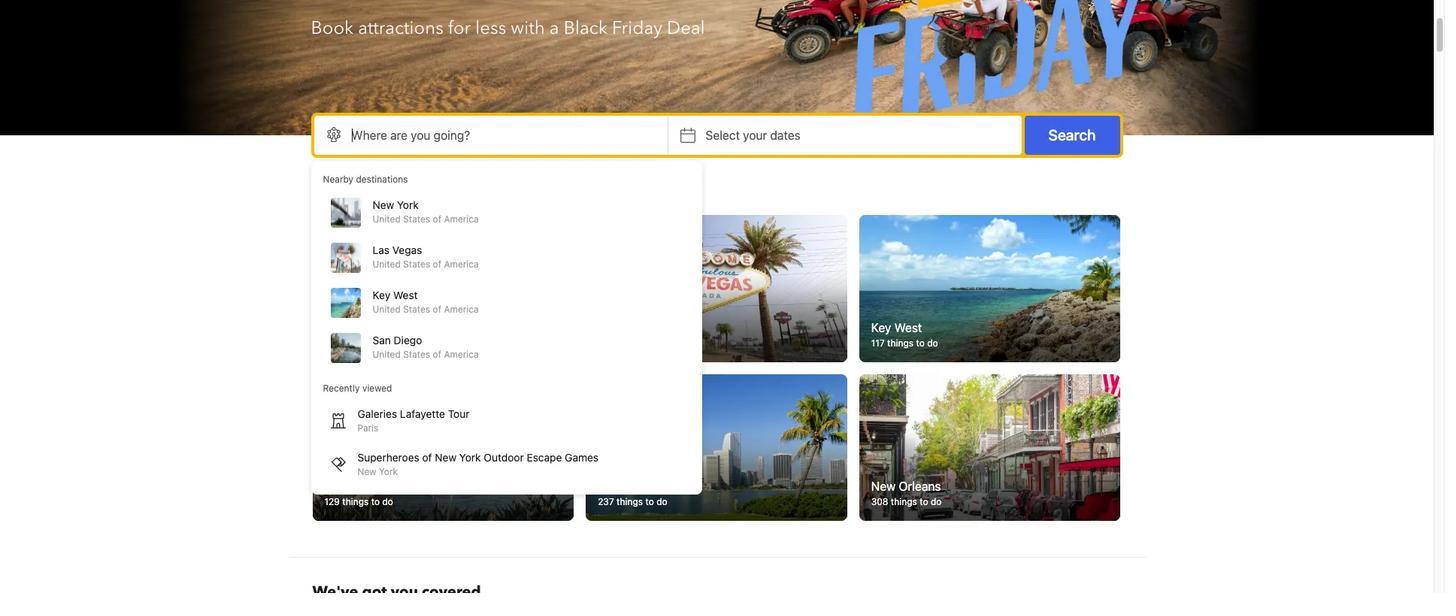 Task type: vqa. For each thing, say whether or not it's contained in the screenshot.
to related to New Orleans
yes



Task type: describe. For each thing, give the bounding box(es) containing it.
new down tour
[[435, 451, 457, 464]]

york left outdoor
[[459, 451, 481, 464]]

superheroes
[[358, 451, 420, 464]]

key west united states of america
[[373, 289, 479, 315]]

select
[[706, 129, 740, 142]]

for
[[448, 16, 471, 41]]

outdoor
[[484, 451, 524, 464]]

do for key west
[[927, 337, 938, 349]]

diego for san diego united states of america
[[394, 334, 422, 347]]

to for new york
[[376, 337, 384, 349]]

new up san diego 129 things to do
[[358, 466, 376, 478]]

united for key
[[373, 304, 401, 315]]

key for key west united states of america
[[373, 289, 390, 302]]

states for key west
[[403, 304, 430, 315]]

of for san diego
[[433, 349, 441, 360]]

san diego image
[[312, 374, 574, 521]]

states for san diego
[[403, 349, 430, 360]]

book
[[311, 16, 354, 41]]

search button
[[1025, 116, 1120, 155]]

united for new
[[373, 214, 401, 225]]

states for new york
[[403, 214, 430, 225]]

destinations up vegas at the left top of page
[[370, 182, 459, 202]]

york inside new york united states of america
[[397, 199, 419, 211]]

paris
[[358, 423, 379, 434]]

miami 237 things to do
[[598, 480, 668, 508]]

things inside "miami 237 things to do"
[[617, 497, 643, 508]]

117
[[871, 337, 885, 349]]

las vegas united states of america
[[373, 244, 479, 270]]

escape
[[527, 451, 562, 464]]

superheroes of new york outdoor escape games new york
[[358, 451, 599, 478]]

united for las
[[373, 259, 401, 270]]

viewed
[[362, 383, 392, 394]]

san for san diego 129 things to do
[[325, 480, 345, 494]]

129
[[325, 497, 340, 508]]

nearby destinations up new york united states of america
[[323, 174, 408, 185]]

attractions
[[358, 16, 444, 41]]

of for new york
[[433, 214, 441, 225]]

lafayette
[[400, 408, 445, 420]]

a
[[550, 16, 559, 41]]

308
[[871, 497, 889, 508]]

things for san diego
[[342, 497, 369, 508]]

to for key west
[[916, 337, 925, 349]]

diego for san diego 129 things to do
[[348, 480, 380, 494]]

new york united states of america
[[373, 199, 479, 225]]

vegas
[[392, 244, 422, 256]]

do for san diego
[[382, 497, 393, 508]]

do for new york
[[387, 337, 398, 349]]

friday
[[612, 16, 663, 41]]

things for key west
[[888, 337, 914, 349]]

new orleans image
[[859, 374, 1121, 521]]

key for key west 117 things to do
[[871, 321, 892, 334]]

select your dates
[[706, 129, 801, 142]]

with
[[511, 16, 545, 41]]



Task type: locate. For each thing, give the bounding box(es) containing it.
do up the viewed
[[387, 337, 398, 349]]

to right 129
[[371, 497, 380, 508]]

do right "117" at right bottom
[[927, 337, 938, 349]]

of down key west united states of america
[[433, 349, 441, 360]]

nearby destinations up the las
[[312, 182, 459, 202]]

Where are you going? search field
[[314, 116, 667, 155]]

nearby destinations
[[323, 174, 408, 185], [312, 182, 459, 202]]

new
[[373, 199, 394, 211], [325, 321, 349, 334], [435, 451, 457, 464], [358, 466, 376, 478], [871, 480, 896, 494]]

america for diego
[[444, 349, 479, 360]]

states up vegas at the left top of page
[[403, 214, 430, 225]]

america inside las vegas united states of america
[[444, 259, 479, 270]]

recently viewed
[[323, 383, 392, 394]]

book attractions for less with a black friday deal
[[311, 16, 705, 41]]

york
[[397, 199, 419, 211], [352, 321, 376, 334], [459, 451, 481, 464], [379, 466, 398, 478]]

things down orleans
[[891, 497, 917, 508]]

to inside 'new york 1190 things to do'
[[376, 337, 384, 349]]

do inside key west 117 things to do
[[927, 337, 938, 349]]

united inside key west united states of america
[[373, 304, 401, 315]]

2 america from the top
[[444, 259, 479, 270]]

to for new orleans
[[920, 497, 929, 508]]

do inside the new orleans 308 things to do
[[931, 497, 942, 508]]

san diego 129 things to do
[[325, 480, 393, 508]]

diego inside san diego 129 things to do
[[348, 480, 380, 494]]

states for las vegas
[[403, 259, 430, 270]]

destinations up new york united states of america
[[356, 174, 408, 185]]

new for new york 1190 things to do
[[325, 321, 349, 334]]

2 united from the top
[[373, 259, 401, 270]]

key up "117" at right bottom
[[871, 321, 892, 334]]

tour
[[448, 408, 470, 420]]

of
[[433, 214, 441, 225], [433, 259, 441, 270], [433, 304, 441, 315], [433, 349, 441, 360], [422, 451, 432, 464]]

do inside "miami 237 things to do"
[[657, 497, 668, 508]]

of inside superheroes of new york outdoor escape games new york
[[422, 451, 432, 464]]

of for las vegas
[[433, 259, 441, 270]]

states down key west united states of america
[[403, 349, 430, 360]]

2 states from the top
[[403, 259, 430, 270]]

things down miami
[[617, 497, 643, 508]]

things
[[347, 337, 373, 349], [888, 337, 914, 349], [342, 497, 369, 508], [617, 497, 643, 508], [891, 497, 917, 508]]

1 horizontal spatial west
[[895, 321, 922, 334]]

america inside san diego united states of america
[[444, 349, 479, 360]]

237
[[598, 497, 614, 508]]

states down vegas at the left top of page
[[403, 259, 430, 270]]

0 vertical spatial key
[[373, 289, 390, 302]]

san inside san diego united states of america
[[373, 334, 391, 347]]

0 vertical spatial diego
[[394, 334, 422, 347]]

0 vertical spatial west
[[393, 289, 418, 302]]

things right 1190
[[347, 337, 373, 349]]

do inside 'new york 1190 things to do'
[[387, 337, 398, 349]]

united inside new york united states of america
[[373, 214, 401, 225]]

states inside las vegas united states of america
[[403, 259, 430, 270]]

key inside key west 117 things to do
[[871, 321, 892, 334]]

to for san diego
[[371, 497, 380, 508]]

3 states from the top
[[403, 304, 430, 315]]

things for new york
[[347, 337, 373, 349]]

do down 'superheroes'
[[382, 497, 393, 508]]

1 vertical spatial key
[[871, 321, 892, 334]]

1 horizontal spatial key
[[871, 321, 892, 334]]

things inside san diego 129 things to do
[[342, 497, 369, 508]]

0 horizontal spatial san
[[325, 480, 345, 494]]

key inside key west united states of america
[[373, 289, 390, 302]]

do for new orleans
[[931, 497, 942, 508]]

of up key west united states of america
[[433, 259, 441, 270]]

west
[[393, 289, 418, 302], [895, 321, 922, 334]]

york down 'superheroes'
[[379, 466, 398, 478]]

to right 237
[[646, 497, 654, 508]]

america inside new york united states of america
[[444, 214, 479, 225]]

nearby
[[323, 174, 354, 185], [312, 182, 366, 202]]

america up las vegas united states of america
[[444, 214, 479, 225]]

san inside san diego 129 things to do
[[325, 480, 345, 494]]

your
[[743, 129, 767, 142]]

to up the viewed
[[376, 337, 384, 349]]

of up san diego united states of america
[[433, 304, 441, 315]]

orleans
[[899, 480, 941, 494]]

america for vegas
[[444, 259, 479, 270]]

3 united from the top
[[373, 304, 401, 315]]

san for san diego united states of america
[[373, 334, 391, 347]]

west inside key west united states of america
[[393, 289, 418, 302]]

new inside 'new york 1190 things to do'
[[325, 321, 349, 334]]

new up the las
[[373, 199, 394, 211]]

new up 308
[[871, 480, 896, 494]]

west for key west united states of america
[[393, 289, 418, 302]]

united inside las vegas united states of america
[[373, 259, 401, 270]]

0 horizontal spatial key
[[373, 289, 390, 302]]

west inside key west 117 things to do
[[895, 321, 922, 334]]

las vegas image
[[586, 215, 847, 362]]

things right 129
[[342, 497, 369, 508]]

to inside key west 117 things to do
[[916, 337, 925, 349]]

of inside san diego united states of america
[[433, 349, 441, 360]]

4 states from the top
[[403, 349, 430, 360]]

new for new york united states of america
[[373, 199, 394, 211]]

new up 1190
[[325, 321, 349, 334]]

to down orleans
[[920, 497, 929, 508]]

san diego united states of america
[[373, 334, 479, 360]]

4 america from the top
[[444, 349, 479, 360]]

key west image
[[859, 215, 1121, 362]]

las
[[373, 244, 390, 256]]

york up recently viewed on the left
[[352, 321, 376, 334]]

to inside san diego 129 things to do
[[371, 497, 380, 508]]

of right 'superheroes'
[[422, 451, 432, 464]]

things inside key west 117 things to do
[[888, 337, 914, 349]]

states inside new york united states of america
[[403, 214, 430, 225]]

black
[[564, 16, 608, 41]]

to inside the new orleans 308 things to do
[[920, 497, 929, 508]]

1 horizontal spatial san
[[373, 334, 391, 347]]

recently
[[323, 383, 360, 394]]

miami image
[[586, 374, 847, 521]]

to
[[376, 337, 384, 349], [916, 337, 925, 349], [371, 497, 380, 508], [646, 497, 654, 508], [920, 497, 929, 508]]

diego inside san diego united states of america
[[394, 334, 422, 347]]

of inside las vegas united states of america
[[433, 259, 441, 270]]

united down 'new york 1190 things to do'
[[373, 349, 401, 360]]

things inside 'new york 1190 things to do'
[[347, 337, 373, 349]]

dates
[[770, 129, 801, 142]]

new orleans 308 things to do
[[871, 480, 942, 508]]

galeries lafayette tour paris
[[358, 408, 470, 434]]

1190
[[325, 337, 344, 349]]

america
[[444, 214, 479, 225], [444, 259, 479, 270], [444, 304, 479, 315], [444, 349, 479, 360]]

games
[[565, 451, 599, 464]]

0 horizontal spatial diego
[[348, 480, 380, 494]]

miami
[[598, 480, 630, 494]]

1 united from the top
[[373, 214, 401, 225]]

america inside key west united states of america
[[444, 304, 479, 315]]

united up the las
[[373, 214, 401, 225]]

1 vertical spatial san
[[325, 480, 345, 494]]

new inside new york united states of america
[[373, 199, 394, 211]]

of for key west
[[433, 304, 441, 315]]

less
[[476, 16, 506, 41]]

states inside san diego united states of america
[[403, 349, 430, 360]]

america for york
[[444, 214, 479, 225]]

0 horizontal spatial west
[[393, 289, 418, 302]]

united up 'new york 1190 things to do'
[[373, 304, 401, 315]]

things right "117" at right bottom
[[888, 337, 914, 349]]

deal
[[667, 16, 705, 41]]

0 vertical spatial san
[[373, 334, 391, 347]]

do inside san diego 129 things to do
[[382, 497, 393, 508]]

key west 117 things to do
[[871, 321, 938, 349]]

diego down 'superheroes'
[[348, 480, 380, 494]]

united for san
[[373, 349, 401, 360]]

galeries
[[358, 408, 397, 420]]

america up key west united states of america
[[444, 259, 479, 270]]

san
[[373, 334, 391, 347], [325, 480, 345, 494]]

new for new orleans 308 things to do
[[871, 480, 896, 494]]

do down orleans
[[931, 497, 942, 508]]

united
[[373, 214, 401, 225], [373, 259, 401, 270], [373, 304, 401, 315], [373, 349, 401, 360]]

do right 237
[[657, 497, 668, 508]]

new inside the new orleans 308 things to do
[[871, 480, 896, 494]]

1 vertical spatial west
[[895, 321, 922, 334]]

west for key west 117 things to do
[[895, 321, 922, 334]]

search
[[1049, 126, 1096, 144]]

states up san diego united states of america
[[403, 304, 430, 315]]

america up san diego united states of america
[[444, 304, 479, 315]]

of inside key west united states of america
[[433, 304, 441, 315]]

new york 1190 things to do
[[325, 321, 398, 349]]

key up 'new york 1190 things to do'
[[373, 289, 390, 302]]

san up 129
[[325, 480, 345, 494]]

of up las vegas united states of america
[[433, 214, 441, 225]]

4 united from the top
[[373, 349, 401, 360]]

1 america from the top
[[444, 214, 479, 225]]

of inside new york united states of america
[[433, 214, 441, 225]]

to inside "miami 237 things to do"
[[646, 497, 654, 508]]

new york image
[[312, 215, 574, 362]]

america for west
[[444, 304, 479, 315]]

diego
[[394, 334, 422, 347], [348, 480, 380, 494]]

states
[[403, 214, 430, 225], [403, 259, 430, 270], [403, 304, 430, 315], [403, 349, 430, 360]]

things inside the new orleans 308 things to do
[[891, 497, 917, 508]]

1 horizontal spatial diego
[[394, 334, 422, 347]]

diego down key west united states of america
[[394, 334, 422, 347]]

destinations
[[356, 174, 408, 185], [370, 182, 459, 202]]

3 america from the top
[[444, 304, 479, 315]]

things for new orleans
[[891, 497, 917, 508]]

to right "117" at right bottom
[[916, 337, 925, 349]]

united down the las
[[373, 259, 401, 270]]

do
[[387, 337, 398, 349], [927, 337, 938, 349], [382, 497, 393, 508], [657, 497, 668, 508], [931, 497, 942, 508]]

york up vegas at the left top of page
[[397, 199, 419, 211]]

america up tour
[[444, 349, 479, 360]]

1 states from the top
[[403, 214, 430, 225]]

york inside 'new york 1190 things to do'
[[352, 321, 376, 334]]

states inside key west united states of america
[[403, 304, 430, 315]]

key
[[373, 289, 390, 302], [871, 321, 892, 334]]

united inside san diego united states of america
[[373, 349, 401, 360]]

1 vertical spatial diego
[[348, 480, 380, 494]]

san right 1190
[[373, 334, 391, 347]]



